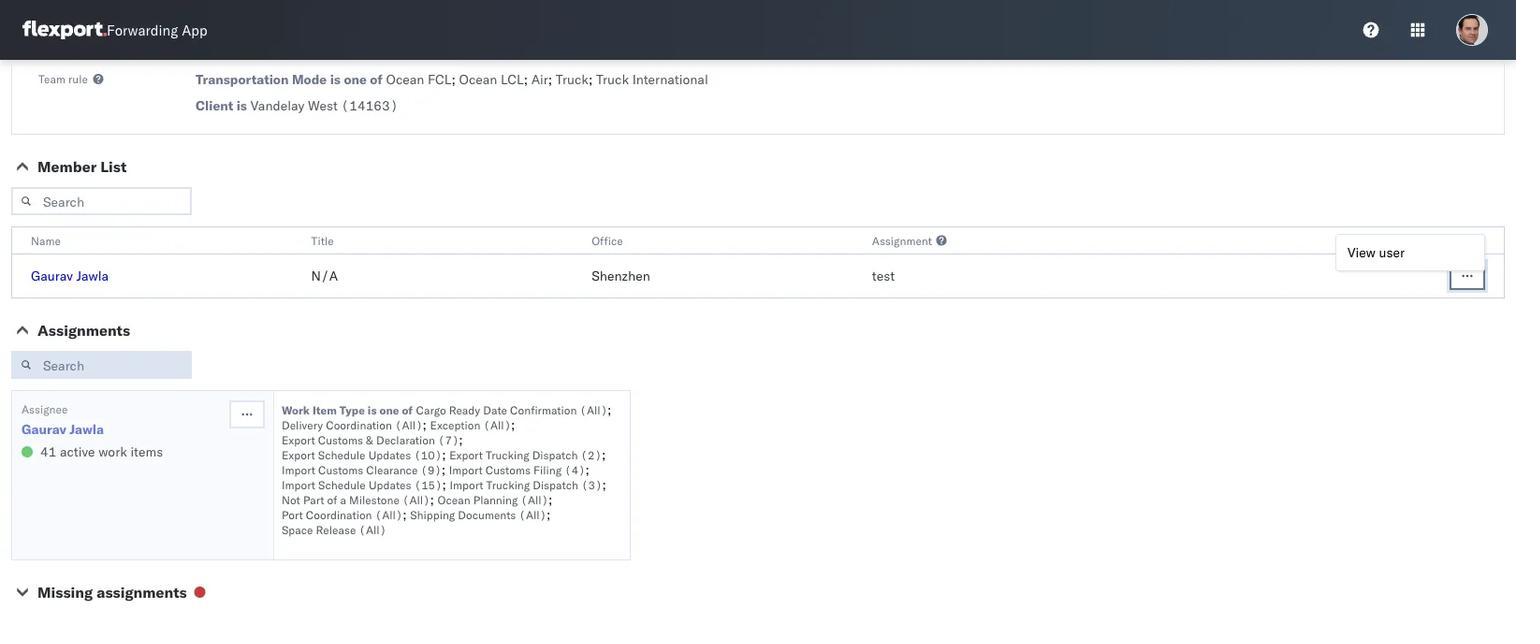 Task type: describe. For each thing, give the bounding box(es) containing it.
milestone
[[349, 493, 399, 507]]

0 vertical spatial trucking
[[486, 448, 529, 462]]

items
[[130, 444, 163, 460]]

filing
[[534, 463, 562, 477]]

member list
[[37, 157, 127, 176]]

customs up "a"
[[318, 463, 363, 477]]

2 search text field from the top
[[11, 351, 192, 379]]

(3)
[[581, 478, 602, 492]]

shenzhen
[[592, 268, 650, 284]]

release
[[316, 523, 356, 537]]

flexport. image
[[22, 21, 107, 39]]

(7)
[[438, 433, 459, 447]]

1 vertical spatial trucking
[[486, 478, 530, 492]]

41
[[40, 444, 56, 460]]

2 horizontal spatial of
[[402, 403, 413, 417]]

transportation mode is one of
[[196, 71, 383, 87]]

gaurav inside assignee gaurav jawla
[[22, 421, 66, 437]]

confirmation
[[510, 403, 577, 417]]

n/a
[[311, 268, 338, 284]]

active
[[60, 444, 95, 460]]

member
[[37, 157, 97, 176]]

fcl
[[428, 71, 452, 87]]

ocean left lcl
[[459, 71, 497, 87]]

0 vertical spatial is
[[330, 71, 341, 87]]

1 vertical spatial dispatch
[[533, 478, 578, 492]]

app
[[182, 21, 207, 39]]

item
[[312, 403, 337, 417]]

not
[[282, 493, 300, 507]]

ocean inside cargo ready date confirmation (all) ; delivery coordination (all) ; exception (all) ; export customs & declaration (7) ; export schedule updates (10) ; export trucking dispatch (2) ; import customs clearance (9) ; import customs filing (4) ; import schedule updates (15) ; import trucking dispatch (3) ; not part of a milestone (all) ; ocean planning (all) ; port coordination (all) ; shipping documents (all) ; space release (all)
[[438, 493, 470, 507]]

assignments
[[37, 321, 130, 340]]

1 search text field from the top
[[11, 187, 192, 215]]

team rule
[[38, 72, 88, 86]]

forwarding app
[[107, 21, 207, 39]]

international
[[632, 71, 708, 87]]

office
[[592, 233, 623, 248]]

work
[[98, 444, 127, 460]]

assignment
[[872, 233, 932, 248]]

client is
[[196, 97, 247, 114]]

mode
[[292, 71, 327, 87]]

2 updates from the top
[[369, 478, 411, 492]]

port
[[282, 508, 303, 522]]



Task type: locate. For each thing, give the bounding box(es) containing it.
(10)
[[414, 448, 442, 462]]

title
[[311, 233, 334, 248]]

cargo ready date confirmation (all) ; delivery coordination (all) ; exception (all) ; export customs & declaration (7) ; export schedule updates (10) ; export trucking dispatch (2) ; import customs clearance (9) ; import customs filing (4) ; import schedule updates (15) ; import trucking dispatch (3) ; not part of a milestone (all) ; ocean planning (all) ; port coordination (all) ; shipping documents (all) ; space release (all)
[[282, 401, 611, 537]]

of left the cargo
[[402, 403, 413, 417]]

is down transportation
[[236, 97, 247, 114]]

0 horizontal spatial truck
[[556, 71, 589, 87]]

assignee gaurav jawla
[[22, 402, 104, 437]]

delivery
[[282, 418, 323, 432]]

clearance
[[366, 463, 418, 477]]

of left "a"
[[327, 493, 337, 507]]

gaurav down assignee
[[22, 421, 66, 437]]

customs up planning
[[486, 463, 531, 477]]

one
[[344, 71, 367, 87], [379, 403, 399, 417]]

1 vertical spatial schedule
[[318, 478, 366, 492]]

gaurav down name
[[31, 268, 73, 284]]

1 horizontal spatial truck
[[596, 71, 629, 87]]

1 vertical spatial coordination
[[306, 508, 372, 522]]

view
[[1348, 244, 1376, 261]]

1 horizontal spatial is
[[330, 71, 341, 87]]

gaurav
[[31, 268, 73, 284], [22, 421, 66, 437]]

(15)
[[414, 478, 442, 492]]

customs
[[318, 433, 363, 447], [318, 463, 363, 477], [486, 463, 531, 477]]

work
[[282, 403, 310, 417]]

test
[[872, 268, 895, 284]]

jawla inside assignee gaurav jawla
[[70, 421, 104, 437]]

(2)
[[581, 448, 602, 462]]

space
[[282, 523, 313, 537]]

updates
[[368, 448, 411, 462], [369, 478, 411, 492]]

of
[[370, 71, 383, 87], [402, 403, 413, 417], [327, 493, 337, 507]]

is right mode
[[330, 71, 341, 87]]

(4)
[[564, 463, 585, 477]]

1 vertical spatial one
[[379, 403, 399, 417]]

0 vertical spatial gaurav jawla link
[[31, 268, 109, 284]]

1 vertical spatial updates
[[369, 478, 411, 492]]

ocean up shipping
[[438, 493, 470, 507]]

coordination
[[326, 418, 392, 432], [306, 508, 372, 522]]

coordination up release
[[306, 508, 372, 522]]

documents
[[458, 508, 516, 522]]

0 vertical spatial jawla
[[76, 268, 109, 284]]

0 vertical spatial updates
[[368, 448, 411, 462]]

view user
[[1348, 244, 1405, 261]]

1 truck from the left
[[556, 71, 589, 87]]

assignments
[[97, 583, 187, 602]]

0 vertical spatial gaurav
[[31, 268, 73, 284]]

gaurav jawla link
[[31, 268, 109, 284], [22, 420, 104, 439]]

a
[[340, 493, 346, 507]]

0 vertical spatial one
[[344, 71, 367, 87]]

1 horizontal spatial one
[[379, 403, 399, 417]]

jawla up assignments
[[76, 268, 109, 284]]

part
[[303, 493, 324, 507]]

customs left &
[[318, 433, 363, 447]]

2 truck from the left
[[596, 71, 629, 87]]

transportation
[[196, 71, 289, 87]]

dispatch down filing
[[533, 478, 578, 492]]

planning
[[473, 493, 518, 507]]

exception
[[430, 418, 480, 432]]

air
[[531, 71, 548, 87]]

truck right air
[[556, 71, 589, 87]]

is right type
[[368, 403, 377, 417]]

search text field down assignments
[[11, 351, 192, 379]]

1 vertical spatial is
[[236, 97, 247, 114]]

list
[[100, 157, 127, 176]]

updates down clearance
[[369, 478, 411, 492]]

is
[[330, 71, 341, 87], [236, 97, 247, 114], [368, 403, 377, 417]]

0 vertical spatial schedule
[[318, 448, 365, 462]]

forwarding app link
[[22, 21, 207, 39]]

0 vertical spatial search text field
[[11, 187, 192, 215]]

import
[[282, 463, 315, 477], [449, 463, 483, 477], [282, 478, 315, 492], [450, 478, 483, 492]]

type
[[340, 403, 365, 417]]

vandelay west (14163)
[[250, 97, 398, 114]]

missing assignments
[[37, 583, 187, 602]]

&
[[366, 433, 373, 447]]

team
[[38, 72, 65, 86]]

dispatch up filing
[[532, 448, 578, 462]]

2 horizontal spatial is
[[368, 403, 377, 417]]

truck
[[556, 71, 589, 87], [596, 71, 629, 87]]

(14163)
[[341, 97, 398, 114]]

gaurav jawla link up the 41
[[22, 420, 104, 439]]

of inside cargo ready date confirmation (all) ; delivery coordination (all) ; exception (all) ; export customs & declaration (7) ; export schedule updates (10) ; export trucking dispatch (2) ; import customs clearance (9) ; import customs filing (4) ; import schedule updates (15) ; import trucking dispatch (3) ; not part of a milestone (all) ; ocean planning (all) ; port coordination (all) ; shipping documents (all) ; space release (all)
[[327, 493, 337, 507]]

ocean fcl ; ocean lcl ; air ; truck ; truck international
[[386, 71, 708, 87]]

shipping
[[410, 508, 455, 522]]

rule
[[68, 72, 88, 86]]

0 horizontal spatial is
[[236, 97, 247, 114]]

trucking
[[486, 448, 529, 462], [486, 478, 530, 492]]

cargo
[[416, 403, 446, 417]]

2 vertical spatial is
[[368, 403, 377, 417]]

export
[[282, 433, 315, 447], [282, 448, 315, 462], [449, 448, 483, 462]]

of up (14163)
[[370, 71, 383, 87]]

coordination down type
[[326, 418, 392, 432]]

dispatch
[[532, 448, 578, 462], [533, 478, 578, 492]]

41 active work items
[[40, 444, 163, 460]]

gaurav jawla link down name
[[31, 268, 109, 284]]

(9)
[[421, 463, 441, 477]]

one up declaration
[[379, 403, 399, 417]]

2 vertical spatial of
[[327, 493, 337, 507]]

1 vertical spatial search text field
[[11, 351, 192, 379]]

1 vertical spatial gaurav jawla link
[[22, 420, 104, 439]]

work item type is one of
[[282, 403, 413, 417]]

0 vertical spatial of
[[370, 71, 383, 87]]

declaration
[[376, 433, 435, 447]]

date
[[483, 403, 507, 417]]

gaurav jawla
[[31, 268, 109, 284]]

1 vertical spatial of
[[402, 403, 413, 417]]

1 vertical spatial gaurav
[[22, 421, 66, 437]]

updates up clearance
[[368, 448, 411, 462]]

0 vertical spatial coordination
[[326, 418, 392, 432]]

Search text field
[[11, 187, 192, 215], [11, 351, 192, 379]]

0 vertical spatial dispatch
[[532, 448, 578, 462]]

schedule
[[318, 448, 365, 462], [318, 478, 366, 492]]

search text field down 'list'
[[11, 187, 192, 215]]

jawla up the active
[[70, 421, 104, 437]]

missing
[[37, 583, 93, 602]]

assignee
[[22, 402, 68, 416]]

ready
[[449, 403, 480, 417]]

1 updates from the top
[[368, 448, 411, 462]]

lcl
[[501, 71, 524, 87]]

jawla
[[76, 268, 109, 284], [70, 421, 104, 437]]

name
[[31, 233, 61, 248]]

;
[[452, 71, 456, 87], [524, 71, 528, 87], [548, 71, 552, 87], [589, 71, 593, 87], [607, 401, 611, 417], [423, 416, 427, 432], [511, 416, 515, 432], [459, 431, 463, 447], [442, 446, 446, 462], [602, 446, 606, 462], [441, 461, 446, 477], [585, 461, 589, 477], [442, 476, 446, 492], [602, 476, 606, 492], [430, 491, 434, 507], [548, 491, 552, 507], [403, 506, 407, 522], [547, 506, 551, 522]]

(all)
[[580, 403, 607, 417], [395, 418, 423, 432], [483, 418, 511, 432], [402, 493, 430, 507], [521, 493, 548, 507], [375, 508, 403, 522], [519, 508, 547, 522], [359, 523, 387, 537]]

user
[[1379, 244, 1405, 261]]

west
[[308, 97, 338, 114]]

0 horizontal spatial of
[[327, 493, 337, 507]]

client
[[196, 97, 233, 114]]

ocean left fcl
[[386, 71, 424, 87]]

1 vertical spatial jawla
[[70, 421, 104, 437]]

ocean
[[386, 71, 424, 87], [459, 71, 497, 87], [438, 493, 470, 507]]

one up (14163)
[[344, 71, 367, 87]]

1 horizontal spatial of
[[370, 71, 383, 87]]

0 horizontal spatial one
[[344, 71, 367, 87]]

truck left international
[[596, 71, 629, 87]]

vandelay
[[250, 97, 304, 114]]

forwarding
[[107, 21, 178, 39]]



Task type: vqa. For each thing, say whether or not it's contained in the screenshot.
Dangerous
no



